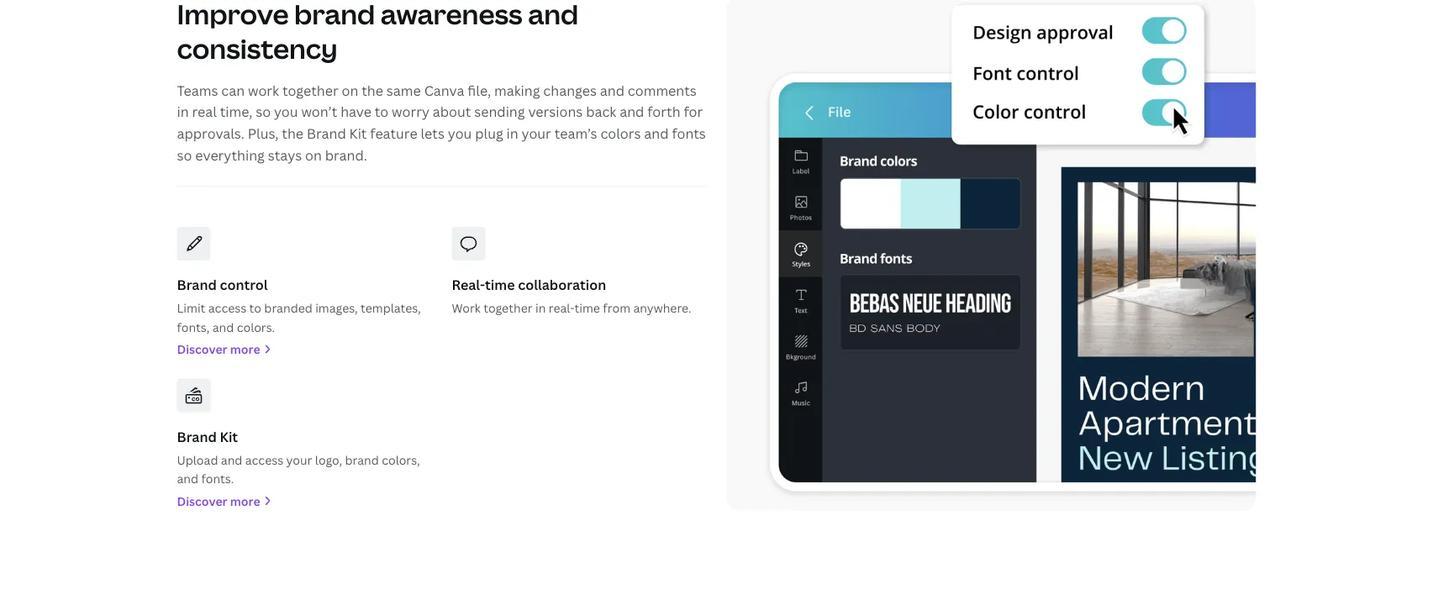 Task type: vqa. For each thing, say whether or not it's contained in the screenshot.
left Kit
yes



Task type: locate. For each thing, give the bounding box(es) containing it.
kit down have
[[349, 124, 367, 142]]

brand
[[294, 0, 375, 32], [345, 452, 379, 468]]

kit up fonts.
[[220, 428, 238, 446]]

more for brand kit
[[230, 493, 260, 509]]

and right the fonts,
[[212, 319, 234, 335]]

brand up limit
[[177, 276, 217, 294]]

to
[[375, 103, 388, 121], [249, 300, 261, 316]]

0 vertical spatial together
[[282, 81, 338, 99]]

1 vertical spatial together
[[484, 300, 533, 316]]

0 vertical spatial so
[[256, 103, 271, 121]]

brand inside 'brand kit upload and access your logo, brand colors, and fonts.'
[[345, 452, 379, 468]]

you down about
[[448, 124, 472, 142]]

1 vertical spatial discover
[[177, 493, 227, 509]]

and up fonts.
[[221, 452, 242, 468]]

0 vertical spatial more
[[230, 341, 260, 357]]

on up have
[[342, 81, 358, 99]]

the
[[362, 81, 383, 99], [282, 124, 303, 142]]

0 vertical spatial brand
[[294, 0, 375, 32]]

discover more link down 'brand kit upload and access your logo, brand colors, and fonts.'
[[177, 492, 432, 511]]

discover for control
[[177, 341, 227, 357]]

brand control limit access to branded images, templates, fonts, and colors.
[[177, 276, 421, 335]]

time left from
[[575, 300, 600, 316]]

so down approvals.
[[177, 146, 192, 164]]

discover more
[[177, 341, 260, 357], [177, 493, 260, 509]]

0 horizontal spatial in
[[177, 103, 189, 121]]

0 vertical spatial to
[[375, 103, 388, 121]]

your down 'versions'
[[522, 124, 551, 142]]

1 horizontal spatial your
[[522, 124, 551, 142]]

0 vertical spatial brand
[[307, 124, 346, 142]]

1 discover more from the top
[[177, 341, 260, 357]]

1 discover more link from the top
[[177, 340, 432, 359]]

awareness
[[381, 0, 523, 32]]

1 horizontal spatial you
[[448, 124, 472, 142]]

together inside real-time collaboration work together in real-time from anywhere.
[[484, 300, 533, 316]]

0 horizontal spatial together
[[282, 81, 338, 99]]

1 vertical spatial to
[[249, 300, 261, 316]]

control
[[220, 276, 268, 294]]

access left logo,
[[245, 452, 283, 468]]

sending
[[474, 103, 525, 121]]

brand inside 'brand kit upload and access your logo, brand colors, and fonts.'
[[177, 428, 217, 446]]

and up colors
[[620, 103, 644, 121]]

2 discover from the top
[[177, 493, 227, 509]]

brand inside improve brand awareness and consistency
[[294, 0, 375, 32]]

1 horizontal spatial in
[[506, 124, 518, 142]]

0 horizontal spatial your
[[286, 452, 312, 468]]

to inside brand control limit access to branded images, templates, fonts, and colors.
[[249, 300, 261, 316]]

discover for kit
[[177, 493, 227, 509]]

access
[[208, 300, 246, 316], [245, 452, 283, 468]]

1 vertical spatial access
[[245, 452, 283, 468]]

1 horizontal spatial on
[[342, 81, 358, 99]]

so
[[256, 103, 271, 121], [177, 146, 192, 164]]

0 horizontal spatial on
[[305, 146, 322, 164]]

time left "collaboration"
[[485, 276, 515, 294]]

0 horizontal spatial time
[[485, 276, 515, 294]]

you
[[274, 103, 298, 121], [448, 124, 472, 142]]

discover
[[177, 341, 227, 357], [177, 493, 227, 509]]

back
[[586, 103, 616, 121]]

limit
[[177, 300, 205, 316]]

0 vertical spatial discover more
[[177, 341, 260, 357]]

plus,
[[248, 124, 279, 142]]

to inside the teams can work together on the same canva file, making changes and comments in real time, so you won't have to worry about sending versions back and forth for approvals. plus, the brand kit feature lets you plug in your team's colors and fonts so everything stays on brand.
[[375, 103, 388, 121]]

changes
[[543, 81, 597, 99]]

more down fonts.
[[230, 493, 260, 509]]

1 vertical spatial discover more
[[177, 493, 260, 509]]

discover more link down branded
[[177, 340, 432, 359]]

0 horizontal spatial to
[[249, 300, 261, 316]]

access down control
[[208, 300, 246, 316]]

fonts,
[[177, 319, 210, 335]]

0 vertical spatial kit
[[349, 124, 367, 142]]

brand inside brand control limit access to branded images, templates, fonts, and colors.
[[177, 276, 217, 294]]

2 horizontal spatial in
[[535, 300, 546, 316]]

more for brand control
[[230, 341, 260, 357]]

versions
[[528, 103, 583, 121]]

consistency
[[177, 30, 338, 67]]

comments
[[628, 81, 697, 99]]

1 horizontal spatial to
[[375, 103, 388, 121]]

1 vertical spatial kit
[[220, 428, 238, 446]]

your
[[522, 124, 551, 142], [286, 452, 312, 468]]

together up won't
[[282, 81, 338, 99]]

1 horizontal spatial kit
[[349, 124, 367, 142]]

in right plug
[[506, 124, 518, 142]]

worry
[[392, 103, 429, 121]]

0 horizontal spatial kit
[[220, 428, 238, 446]]

1 vertical spatial time
[[575, 300, 600, 316]]

team's
[[554, 124, 597, 142]]

making
[[494, 81, 540, 99]]

brand kit example for real estate marketing in canva image
[[727, 0, 1256, 511]]

brand
[[307, 124, 346, 142], [177, 276, 217, 294], [177, 428, 217, 446]]

and up changes
[[528, 0, 579, 32]]

0 vertical spatial your
[[522, 124, 551, 142]]

you down work
[[274, 103, 298, 121]]

0 vertical spatial you
[[274, 103, 298, 121]]

0 vertical spatial the
[[362, 81, 383, 99]]

forth
[[647, 103, 680, 121]]

0 horizontal spatial so
[[177, 146, 192, 164]]

in left real
[[177, 103, 189, 121]]

brand down won't
[[307, 124, 346, 142]]

the up the stays
[[282, 124, 303, 142]]

2 discover more from the top
[[177, 493, 260, 509]]

images,
[[315, 300, 358, 316]]

approvals.
[[177, 124, 244, 142]]

1 horizontal spatial so
[[256, 103, 271, 121]]

1 horizontal spatial together
[[484, 300, 533, 316]]

2 more from the top
[[230, 493, 260, 509]]

1 more from the top
[[230, 341, 260, 357]]

more
[[230, 341, 260, 357], [230, 493, 260, 509]]

1 vertical spatial in
[[506, 124, 518, 142]]

brand for brand control
[[177, 276, 217, 294]]

on
[[342, 81, 358, 99], [305, 146, 322, 164]]

discover more down the fonts,
[[177, 341, 260, 357]]

feature
[[370, 124, 417, 142]]

0 vertical spatial discover more link
[[177, 340, 432, 359]]

more down "colors."
[[230, 341, 260, 357]]

from
[[603, 300, 630, 316]]

1 vertical spatial discover more link
[[177, 492, 432, 511]]

1 horizontal spatial the
[[362, 81, 383, 99]]

2 discover more link from the top
[[177, 492, 432, 511]]

discover down the fonts,
[[177, 341, 227, 357]]

logo,
[[315, 452, 342, 468]]

together
[[282, 81, 338, 99], [484, 300, 533, 316]]

the up have
[[362, 81, 383, 99]]

time
[[485, 276, 515, 294], [575, 300, 600, 316]]

2 vertical spatial in
[[535, 300, 546, 316]]

0 vertical spatial time
[[485, 276, 515, 294]]

brand.
[[325, 146, 367, 164]]

0 vertical spatial discover
[[177, 341, 227, 357]]

on right the stays
[[305, 146, 322, 164]]

discover down fonts.
[[177, 493, 227, 509]]

to up "colors."
[[249, 300, 261, 316]]

so up plus,
[[256, 103, 271, 121]]

kit
[[349, 124, 367, 142], [220, 428, 238, 446]]

teams can work together on the same canva file, making changes and comments in real time, so you won't have to worry about sending versions back and forth for approvals. plus, the brand kit feature lets you plug in your team's colors and fonts so everything stays on brand.
[[177, 81, 706, 164]]

1 vertical spatial the
[[282, 124, 303, 142]]

kit inside the teams can work together on the same canva file, making changes and comments in real time, so you won't have to worry about sending versions back and forth for approvals. plus, the brand kit feature lets you plug in your team's colors and fonts so everything stays on brand.
[[349, 124, 367, 142]]

brand kit upload and access your logo, brand colors, and fonts.
[[177, 428, 420, 487]]

discover more link
[[177, 340, 432, 359], [177, 492, 432, 511]]

1 discover from the top
[[177, 341, 227, 357]]

0 horizontal spatial the
[[282, 124, 303, 142]]

time,
[[220, 103, 252, 121]]

1 vertical spatial more
[[230, 493, 260, 509]]

won't
[[301, 103, 337, 121]]

1 vertical spatial brand
[[345, 452, 379, 468]]

to up feature
[[375, 103, 388, 121]]

1 vertical spatial brand
[[177, 276, 217, 294]]

brand for brand kit
[[177, 428, 217, 446]]

discover more down fonts.
[[177, 493, 260, 509]]

in left real-
[[535, 300, 546, 316]]

and
[[528, 0, 579, 32], [600, 81, 624, 99], [620, 103, 644, 121], [644, 124, 669, 142], [212, 319, 234, 335], [221, 452, 242, 468], [177, 471, 198, 487]]

anywhere.
[[633, 300, 691, 316]]

2 vertical spatial brand
[[177, 428, 217, 446]]

brand up upload on the bottom left of page
[[177, 428, 217, 446]]

your inside 'brand kit upload and access your logo, brand colors, and fonts.'
[[286, 452, 312, 468]]

together right work at left
[[484, 300, 533, 316]]

about
[[433, 103, 471, 121]]

in
[[177, 103, 189, 121], [506, 124, 518, 142], [535, 300, 546, 316]]

kit inside 'brand kit upload and access your logo, brand colors, and fonts.'
[[220, 428, 238, 446]]

0 vertical spatial access
[[208, 300, 246, 316]]

your left logo,
[[286, 452, 312, 468]]

1 vertical spatial you
[[448, 124, 472, 142]]

1 vertical spatial your
[[286, 452, 312, 468]]



Task type: describe. For each thing, give the bounding box(es) containing it.
0 vertical spatial on
[[342, 81, 358, 99]]

colors
[[600, 124, 641, 142]]

1 vertical spatial so
[[177, 146, 192, 164]]

work
[[452, 300, 481, 316]]

and down the forth
[[644, 124, 669, 142]]

and inside improve brand awareness and consistency
[[528, 0, 579, 32]]

collaboration
[[518, 276, 606, 294]]

access inside 'brand kit upload and access your logo, brand colors, and fonts.'
[[245, 452, 283, 468]]

real-
[[452, 276, 485, 294]]

stays
[[268, 146, 302, 164]]

real
[[192, 103, 217, 121]]

access inside brand control limit access to branded images, templates, fonts, and colors.
[[208, 300, 246, 316]]

discover more for control
[[177, 341, 260, 357]]

and up back
[[600, 81, 624, 99]]

fonts.
[[201, 471, 234, 487]]

teams
[[177, 81, 218, 99]]

your inside the teams can work together on the same canva file, making changes and comments in real time, so you won't have to worry about sending versions back and forth for approvals. plus, the brand kit feature lets you plug in your team's colors and fonts so everything stays on brand.
[[522, 124, 551, 142]]

discover more for kit
[[177, 493, 260, 509]]

discover more link for brand kit
[[177, 492, 432, 511]]

0 vertical spatial in
[[177, 103, 189, 121]]

plug
[[475, 124, 503, 142]]

and inside brand control limit access to branded images, templates, fonts, and colors.
[[212, 319, 234, 335]]

colors.
[[237, 319, 275, 335]]

branded
[[264, 300, 312, 316]]

canva
[[424, 81, 464, 99]]

file,
[[468, 81, 491, 99]]

colors,
[[382, 452, 420, 468]]

everything
[[195, 146, 265, 164]]

can
[[221, 81, 245, 99]]

improve
[[177, 0, 289, 32]]

1 vertical spatial on
[[305, 146, 322, 164]]

real-
[[549, 300, 575, 316]]

templates,
[[361, 300, 421, 316]]

have
[[341, 103, 371, 121]]

real-time collaboration work together in real-time from anywhere.
[[452, 276, 691, 316]]

improve brand awareness and consistency
[[177, 0, 579, 67]]

work
[[248, 81, 279, 99]]

and down upload on the bottom left of page
[[177, 471, 198, 487]]

fonts
[[672, 124, 706, 142]]

discover more link for brand control
[[177, 340, 432, 359]]

in inside real-time collaboration work together in real-time from anywhere.
[[535, 300, 546, 316]]

lets
[[421, 124, 445, 142]]

same
[[387, 81, 421, 99]]

together inside the teams can work together on the same canva file, making changes and comments in real time, so you won't have to worry about sending versions back and forth for approvals. plus, the brand kit feature lets you plug in your team's colors and fonts so everything stays on brand.
[[282, 81, 338, 99]]

brand inside the teams can work together on the same canva file, making changes and comments in real time, so you won't have to worry about sending versions back and forth for approvals. plus, the brand kit feature lets you plug in your team's colors and fonts so everything stays on brand.
[[307, 124, 346, 142]]

for
[[684, 103, 703, 121]]

upload
[[177, 452, 218, 468]]

0 horizontal spatial you
[[274, 103, 298, 121]]

1 horizontal spatial time
[[575, 300, 600, 316]]



